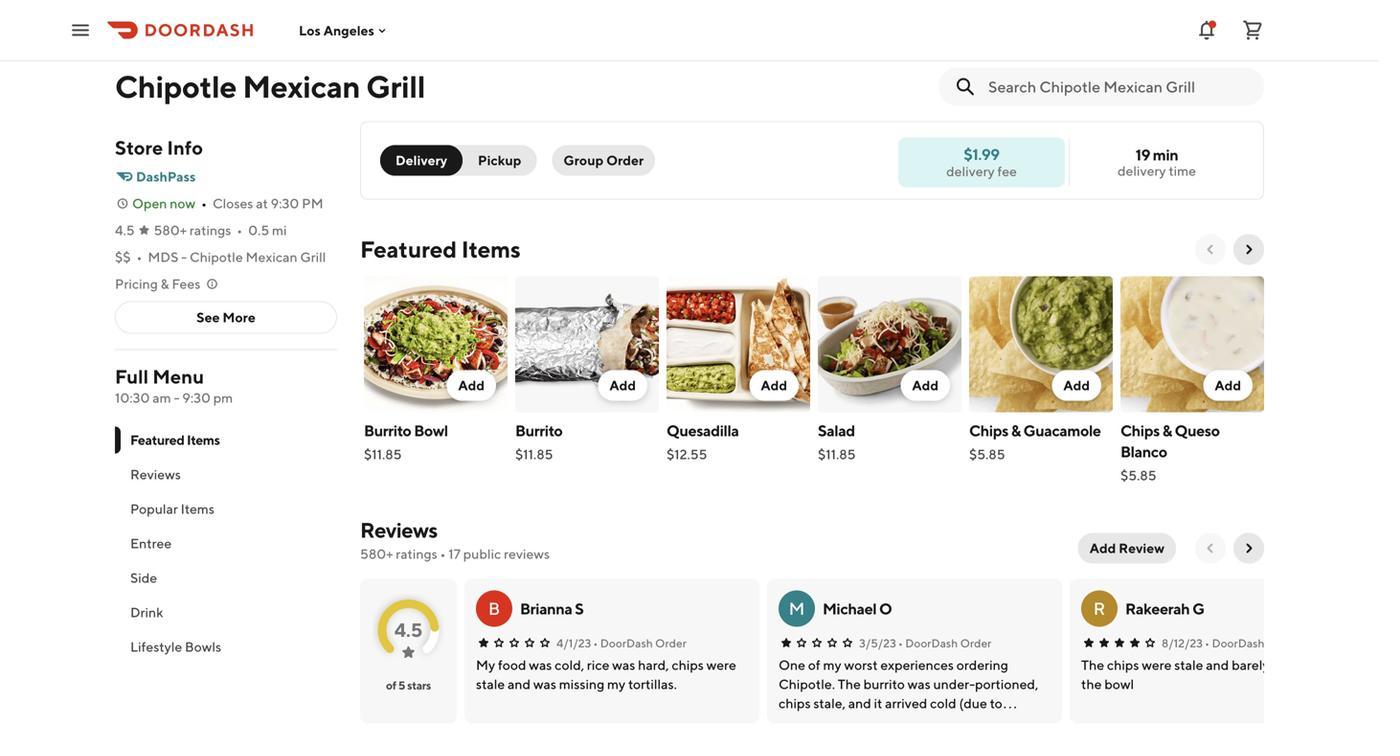 Task type: describe. For each thing, give the bounding box(es) containing it.
michael o
[[823, 600, 892, 618]]

open
[[132, 195, 167, 211]]

$11.85 for salad
[[818, 447, 856, 462]]

see more button
[[116, 302, 336, 333]]

& for guacamole
[[1012, 422, 1021, 440]]

mi
[[272, 222, 287, 238]]

delivery inside $1.99 delivery fee
[[947, 163, 995, 179]]

burrito for $11.85
[[516, 422, 563, 440]]

$1.99 delivery fee
[[947, 145, 1018, 179]]

los
[[299, 22, 321, 38]]

0 vertical spatial chipotle
[[115, 69, 237, 104]]

order for r
[[1268, 637, 1299, 650]]

chips & queso blanco $5.85
[[1121, 422, 1221, 483]]

fee
[[998, 163, 1018, 179]]

chips for chips & guacamole
[[970, 422, 1009, 440]]

s
[[575, 600, 584, 618]]

next image
[[1242, 541, 1257, 556]]

• inside reviews 580+ ratings • 17 public reviews
[[440, 546, 446, 562]]

pricing & fees button
[[115, 275, 220, 294]]

0 vertical spatial -
[[181, 249, 187, 265]]

los angeles
[[299, 22, 375, 38]]

time
[[1169, 163, 1197, 179]]

menu
[[153, 366, 204, 388]]

mds
[[148, 249, 179, 265]]

store info
[[115, 137, 203, 159]]

full menu 10:30 am - 9:30 pm
[[115, 366, 233, 406]]

0 items, open order cart image
[[1242, 19, 1265, 42]]

1 horizontal spatial 9:30
[[271, 195, 299, 211]]

add for quesadilla
[[761, 378, 788, 393]]

pricing & fees
[[115, 276, 201, 292]]

angeles
[[324, 22, 375, 38]]

add review button
[[1079, 533, 1177, 564]]

brianna s
[[520, 600, 584, 618]]

los angeles button
[[299, 22, 390, 38]]

rakeerah g
[[1126, 600, 1205, 618]]

side
[[130, 570, 157, 586]]

featured inside heading
[[360, 236, 457, 263]]

burrito for bowl
[[364, 422, 411, 440]]

9:30 inside "full menu 10:30 am - 9:30 pm"
[[182, 390, 211, 406]]

drink
[[130, 605, 163, 621]]

quesadilla $12.55
[[667, 422, 739, 462]]

• right 3/5/23
[[899, 637, 904, 650]]

r
[[1094, 598, 1106, 619]]

pickup
[[478, 152, 522, 168]]

chips for chips & queso blanco
[[1121, 422, 1160, 440]]

add for chips & queso blanco
[[1216, 378, 1242, 393]]

add for burrito bowl
[[458, 378, 485, 393]]

previous image
[[1204, 541, 1219, 556]]

chips & guacamole $5.85
[[970, 422, 1102, 462]]

reviews link
[[360, 518, 438, 543]]

order inside 'button'
[[607, 152, 644, 168]]

add for salad
[[913, 378, 939, 393]]

g
[[1193, 600, 1205, 618]]

brianna
[[520, 600, 573, 618]]

0 vertical spatial mexican
[[243, 69, 360, 104]]

add button for chips & queso blanco
[[1204, 370, 1253, 401]]

min
[[1154, 146, 1179, 164]]

& for queso
[[1163, 422, 1173, 440]]

580+ ratings •
[[154, 222, 243, 238]]

now
[[170, 195, 196, 211]]

blanco
[[1121, 443, 1168, 461]]

burrito $11.85
[[516, 422, 563, 462]]

open menu image
[[69, 19, 92, 42]]

0 vertical spatial 4.5
[[115, 222, 135, 238]]

review
[[1119, 540, 1165, 556]]

- inside "full menu 10:30 am - 9:30 pm"
[[174, 390, 180, 406]]

1 vertical spatial featured
[[130, 432, 185, 448]]

reviews button
[[115, 458, 337, 492]]

burrito bowl $11.85
[[364, 422, 448, 462]]

add for chips & guacamole
[[1064, 378, 1091, 393]]

items inside button
[[181, 501, 215, 517]]

open now
[[132, 195, 196, 211]]

Item Search search field
[[989, 76, 1250, 97]]

pm
[[213, 390, 233, 406]]

pm
[[302, 195, 324, 211]]

• right 4/1/23
[[594, 637, 598, 650]]

• doordash order for b
[[594, 637, 687, 650]]

pricing
[[115, 276, 158, 292]]

closes
[[213, 195, 253, 211]]

• closes at 9:30 pm
[[201, 195, 324, 211]]

salad $11.85
[[818, 422, 856, 462]]

1 horizontal spatial featured items
[[360, 236, 521, 263]]

popular
[[130, 501, 178, 517]]

$5.85 inside the chips & guacamole $5.85
[[970, 447, 1006, 462]]

quesadilla image
[[667, 276, 811, 413]]

guacamole
[[1024, 422, 1102, 440]]

delivery inside 19 min delivery time
[[1118, 163, 1167, 179]]

full
[[115, 366, 149, 388]]

580+ inside reviews 580+ ratings • 17 public reviews
[[360, 546, 393, 562]]

dashpass
[[136, 169, 196, 184]]

previous button of carousel image
[[1204, 242, 1219, 257]]

3/5/23
[[860, 637, 897, 650]]

10:30
[[115, 390, 150, 406]]

at
[[256, 195, 268, 211]]

$1.99
[[964, 145, 1000, 163]]

entree button
[[115, 527, 337, 561]]

see more
[[197, 310, 256, 325]]

$$
[[115, 249, 131, 265]]

reviews
[[504, 546, 550, 562]]

reviews for reviews
[[130, 467, 181, 483]]

chipotle mexican grill image
[[132, 0, 205, 39]]



Task type: locate. For each thing, give the bounding box(es) containing it.
grill
[[366, 69, 426, 104], [300, 249, 326, 265]]

0 vertical spatial featured items
[[360, 236, 521, 263]]

4/1/23
[[557, 637, 592, 650]]

items
[[462, 236, 521, 263], [187, 432, 220, 448], [181, 501, 215, 517]]

1 horizontal spatial ratings
[[396, 546, 438, 562]]

reviews 580+ ratings • 17 public reviews
[[360, 518, 550, 562]]

2 vertical spatial items
[[181, 501, 215, 517]]

0 horizontal spatial $11.85
[[364, 447, 402, 462]]

1 horizontal spatial &
[[1012, 422, 1021, 440]]

popular items
[[130, 501, 215, 517]]

0 horizontal spatial • doordash order
[[594, 637, 687, 650]]

1 vertical spatial 580+
[[360, 546, 393, 562]]

6 add button from the left
[[1204, 370, 1253, 401]]

1 horizontal spatial delivery
[[1118, 163, 1167, 179]]

2 add button from the left
[[598, 370, 648, 401]]

doordash right 8/12/23
[[1213, 637, 1265, 650]]

0 horizontal spatial doordash
[[601, 637, 653, 650]]

• doordash order for m
[[899, 637, 992, 650]]

delivery left time
[[1118, 163, 1167, 179]]

0 horizontal spatial 580+
[[154, 222, 187, 238]]

0 horizontal spatial $5.85
[[970, 447, 1006, 462]]

8/12/23
[[1162, 637, 1204, 650]]

4.5
[[115, 222, 135, 238], [395, 619, 423, 642]]

chips
[[970, 422, 1009, 440], [1121, 422, 1160, 440]]

0 horizontal spatial featured
[[130, 432, 185, 448]]

chips inside the chips & guacamole $5.85
[[970, 422, 1009, 440]]

o
[[880, 600, 892, 618]]

9:30 left pm at the bottom left
[[182, 390, 211, 406]]

bowl
[[414, 422, 448, 440]]

1 horizontal spatial chips
[[1121, 422, 1160, 440]]

$5.85 inside chips & queso blanco $5.85
[[1121, 468, 1157, 483]]

add button for burrito bowl
[[447, 370, 496, 401]]

4.5 up $$
[[115, 222, 135, 238]]

• left '17'
[[440, 546, 446, 562]]

burrito bowl image
[[364, 276, 508, 413]]

- right am
[[174, 390, 180, 406]]

1 vertical spatial items
[[187, 432, 220, 448]]

0 horizontal spatial ratings
[[190, 222, 231, 238]]

reviews inside button
[[130, 467, 181, 483]]

1 horizontal spatial 4.5
[[395, 619, 423, 642]]

&
[[161, 276, 169, 292], [1012, 422, 1021, 440], [1163, 422, 1173, 440]]

$11.85 for burrito
[[516, 447, 553, 462]]

& left guacamole
[[1012, 422, 1021, 440]]

2 horizontal spatial &
[[1163, 422, 1173, 440]]

1 horizontal spatial $5.85
[[1121, 468, 1157, 483]]

delivery
[[1118, 163, 1167, 179], [947, 163, 995, 179]]

& inside button
[[161, 276, 169, 292]]

order methods option group
[[380, 145, 537, 176]]

reviews up popular
[[130, 467, 181, 483]]

1 $11.85 from the left
[[364, 447, 402, 462]]

0 vertical spatial featured
[[360, 236, 457, 263]]

5
[[399, 679, 405, 692]]

1 burrito from the left
[[364, 422, 411, 440]]

rakeerah
[[1126, 600, 1191, 618]]

doordash right 3/5/23
[[906, 637, 959, 650]]

Delivery radio
[[380, 145, 463, 176]]

0 horizontal spatial reviews
[[130, 467, 181, 483]]

chipotle down 580+ ratings •
[[190, 249, 243, 265]]

doordash for b
[[601, 637, 653, 650]]

1 vertical spatial 4.5
[[395, 619, 423, 642]]

$11.85 inside burrito $11.85
[[516, 447, 553, 462]]

& inside chips & queso blanco $5.85
[[1163, 422, 1173, 440]]

• right now at the left of page
[[201, 195, 207, 211]]

delivery left fee
[[947, 163, 995, 179]]

0 vertical spatial reviews
[[130, 467, 181, 483]]

19 min delivery time
[[1118, 146, 1197, 179]]

0 vertical spatial ratings
[[190, 222, 231, 238]]

drink button
[[115, 596, 337, 630]]

doordash for m
[[906, 637, 959, 650]]

4.5 up of 5 stars
[[395, 619, 423, 642]]

1 horizontal spatial • doordash order
[[899, 637, 992, 650]]

lifestyle
[[130, 639, 182, 655]]

• right $$
[[137, 249, 142, 265]]

0.5 mi
[[248, 222, 287, 238]]

9:30 right at
[[271, 195, 299, 211]]

0 horizontal spatial -
[[174, 390, 180, 406]]

2 delivery from the left
[[947, 163, 995, 179]]

1 delivery from the left
[[1118, 163, 1167, 179]]

0 vertical spatial 580+
[[154, 222, 187, 238]]

1 horizontal spatial -
[[181, 249, 187, 265]]

19
[[1136, 146, 1151, 164]]

17
[[449, 546, 461, 562]]

featured items down order methods option group
[[360, 236, 521, 263]]

add button for chips & guacamole
[[1053, 370, 1102, 401]]

queso
[[1175, 422, 1221, 440]]

• left 0.5
[[237, 222, 243, 238]]

1 vertical spatial grill
[[300, 249, 326, 265]]

delivery
[[396, 152, 448, 168]]

1 horizontal spatial 580+
[[360, 546, 393, 562]]

fees
[[172, 276, 201, 292]]

• doordash order right 3/5/23
[[899, 637, 992, 650]]

9:30
[[271, 195, 299, 211], [182, 390, 211, 406]]

order for m
[[961, 637, 992, 650]]

•
[[201, 195, 207, 211], [237, 222, 243, 238], [137, 249, 142, 265], [440, 546, 446, 562], [594, 637, 598, 650], [899, 637, 904, 650], [1206, 637, 1210, 650]]

doordash right 4/1/23
[[601, 637, 653, 650]]

ratings
[[190, 222, 231, 238], [396, 546, 438, 562]]

doordash for r
[[1213, 637, 1265, 650]]

1 vertical spatial 9:30
[[182, 390, 211, 406]]

group
[[564, 152, 604, 168]]

entree
[[130, 536, 172, 552]]

• right 8/12/23
[[1206, 637, 1210, 650]]

michael
[[823, 600, 877, 618]]

1 horizontal spatial doordash
[[906, 637, 959, 650]]

chips inside chips & queso blanco $5.85
[[1121, 422, 1160, 440]]

chipotle
[[115, 69, 237, 104], [190, 249, 243, 265]]

chips up "blanco" at the bottom right of page
[[1121, 422, 1160, 440]]

of
[[386, 679, 396, 692]]

notification bell image
[[1196, 19, 1219, 42]]

0 horizontal spatial featured items
[[130, 432, 220, 448]]

580+ down open now
[[154, 222, 187, 238]]

1 vertical spatial -
[[174, 390, 180, 406]]

group order button
[[552, 145, 656, 176]]

featured
[[360, 236, 457, 263], [130, 432, 185, 448]]

0 vertical spatial $5.85
[[970, 447, 1006, 462]]

2 $11.85 from the left
[[516, 447, 553, 462]]

grill down angeles
[[366, 69, 426, 104]]

0 horizontal spatial 9:30
[[182, 390, 211, 406]]

5 add button from the left
[[1053, 370, 1102, 401]]

3 $11.85 from the left
[[818, 447, 856, 462]]

2 • doordash order from the left
[[899, 637, 992, 650]]

add
[[458, 378, 485, 393], [610, 378, 636, 393], [761, 378, 788, 393], [913, 378, 939, 393], [1064, 378, 1091, 393], [1216, 378, 1242, 393], [1090, 540, 1117, 556]]

chipotle mexican grill
[[115, 69, 426, 104]]

see
[[197, 310, 220, 325]]

more
[[223, 310, 256, 325]]

chips & queso blanco image
[[1121, 276, 1265, 413]]

3 add button from the left
[[750, 370, 799, 401]]

items right popular
[[181, 501, 215, 517]]

m
[[789, 598, 805, 619]]

1 horizontal spatial $11.85
[[516, 447, 553, 462]]

$11.85 inside burrito bowl $11.85
[[364, 447, 402, 462]]

• doordash order right 4/1/23
[[594, 637, 687, 650]]

1 vertical spatial reviews
[[360, 518, 438, 543]]

featured items down am
[[130, 432, 220, 448]]

2 doordash from the left
[[906, 637, 959, 650]]

Pickup radio
[[451, 145, 537, 176]]

featured items
[[360, 236, 521, 263], [130, 432, 220, 448]]

mexican down 0.5 mi
[[246, 249, 298, 265]]

& left fees
[[161, 276, 169, 292]]

0 vertical spatial items
[[462, 236, 521, 263]]

order
[[607, 152, 644, 168], [656, 637, 687, 650], [961, 637, 992, 650], [1268, 637, 1299, 650]]

next button of carousel image
[[1242, 242, 1257, 257]]

reviews for reviews 580+ ratings • 17 public reviews
[[360, 518, 438, 543]]

add button for burrito
[[598, 370, 648, 401]]

2 burrito from the left
[[516, 422, 563, 440]]

3 doordash from the left
[[1213, 637, 1265, 650]]

popular items button
[[115, 492, 337, 527]]

mexican down los
[[243, 69, 360, 104]]

1 • doordash order from the left
[[594, 637, 687, 650]]

burrito
[[364, 422, 411, 440], [516, 422, 563, 440]]

group order
[[564, 152, 644, 168]]

1 horizontal spatial reviews
[[360, 518, 438, 543]]

add button for salad
[[901, 370, 951, 401]]

- right mds
[[181, 249, 187, 265]]

am
[[153, 390, 171, 406]]

$$ • mds - chipotle mexican grill
[[115, 249, 326, 265]]

0 horizontal spatial grill
[[300, 249, 326, 265]]

order for b
[[656, 637, 687, 650]]

& for fees
[[161, 276, 169, 292]]

salad image
[[818, 276, 962, 413]]

4 add button from the left
[[901, 370, 951, 401]]

1 horizontal spatial grill
[[366, 69, 426, 104]]

1 doordash from the left
[[601, 637, 653, 650]]

580+ down reviews link
[[360, 546, 393, 562]]

featured down delivery option at the left top of the page
[[360, 236, 457, 263]]

info
[[167, 137, 203, 159]]

grill down pm
[[300, 249, 326, 265]]

0 vertical spatial 9:30
[[271, 195, 299, 211]]

1 horizontal spatial featured
[[360, 236, 457, 263]]

1 add button from the left
[[447, 370, 496, 401]]

• doordash order right 8/12/23
[[1206, 637, 1299, 650]]

reviews
[[130, 467, 181, 483], [360, 518, 438, 543]]

bowls
[[185, 639, 221, 655]]

chips & guacamole image
[[970, 276, 1114, 413]]

store
[[115, 137, 163, 159]]

featured items heading
[[360, 234, 521, 265]]

2 horizontal spatial $11.85
[[818, 447, 856, 462]]

add button for quesadilla
[[750, 370, 799, 401]]

$12.55
[[667, 447, 708, 462]]

salad
[[818, 422, 856, 440]]

0 vertical spatial grill
[[366, 69, 426, 104]]

side button
[[115, 561, 337, 596]]

2 horizontal spatial • doordash order
[[1206, 637, 1299, 650]]

• doordash order for r
[[1206, 637, 1299, 650]]

2 chips from the left
[[1121, 422, 1160, 440]]

& inside the chips & guacamole $5.85
[[1012, 422, 1021, 440]]

items inside heading
[[462, 236, 521, 263]]

ratings down reviews link
[[396, 546, 438, 562]]

lifestyle bowls button
[[115, 630, 337, 665]]

items up reviews button
[[187, 432, 220, 448]]

1 vertical spatial $5.85
[[1121, 468, 1157, 483]]

of 5 stars
[[386, 679, 431, 692]]

chipotle up 'info'
[[115, 69, 237, 104]]

stars
[[407, 679, 431, 692]]

items down pickup radio on the top left of the page
[[462, 236, 521, 263]]

1 vertical spatial ratings
[[396, 546, 438, 562]]

1 horizontal spatial burrito
[[516, 422, 563, 440]]

reviews inside reviews 580+ ratings • 17 public reviews
[[360, 518, 438, 543]]

chips left guacamole
[[970, 422, 1009, 440]]

0 horizontal spatial chips
[[970, 422, 1009, 440]]

• doordash order
[[594, 637, 687, 650], [899, 637, 992, 650], [1206, 637, 1299, 650]]

reviews down burrito bowl $11.85 on the bottom of page
[[360, 518, 438, 543]]

0 horizontal spatial burrito
[[364, 422, 411, 440]]

ratings up $$ • mds - chipotle mexican grill
[[190, 222, 231, 238]]

burrito inside burrito bowl $11.85
[[364, 422, 411, 440]]

1 vertical spatial mexican
[[246, 249, 298, 265]]

featured down am
[[130, 432, 185, 448]]

ratings inside reviews 580+ ratings • 17 public reviews
[[396, 546, 438, 562]]

quesadilla
[[667, 422, 739, 440]]

public
[[464, 546, 501, 562]]

add for burrito
[[610, 378, 636, 393]]

0 horizontal spatial 4.5
[[115, 222, 135, 238]]

burrito image
[[516, 276, 659, 413]]

2 horizontal spatial doordash
[[1213, 637, 1265, 650]]

0 horizontal spatial delivery
[[947, 163, 995, 179]]

0.5
[[248, 222, 269, 238]]

0 horizontal spatial &
[[161, 276, 169, 292]]

lifestyle bowls
[[130, 639, 221, 655]]

1 vertical spatial chipotle
[[190, 249, 243, 265]]

& left queso
[[1163, 422, 1173, 440]]

3 • doordash order from the left
[[1206, 637, 1299, 650]]

1 vertical spatial featured items
[[130, 432, 220, 448]]

-
[[181, 249, 187, 265], [174, 390, 180, 406]]

580+
[[154, 222, 187, 238], [360, 546, 393, 562]]

1 chips from the left
[[970, 422, 1009, 440]]



Task type: vqa. For each thing, say whether or not it's contained in the screenshot.
the topmost THE IT'S
no



